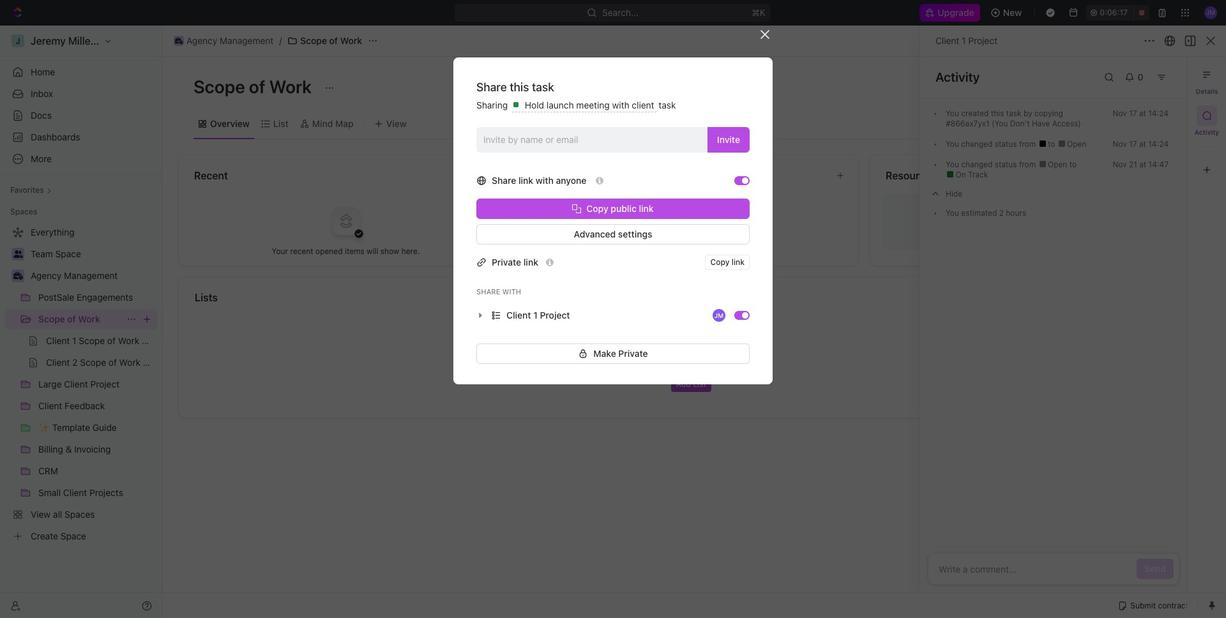 Task type: vqa. For each thing, say whether or not it's contained in the screenshot.
Owner enter
no



Task type: describe. For each thing, give the bounding box(es) containing it.
docs inside sidebar navigation
[[31, 110, 52, 121]]

2 horizontal spatial with
[[613, 100, 630, 111]]

private link
[[492, 257, 539, 267]]

1 vertical spatial client 1 project
[[507, 310, 570, 321]]

share link with anyone
[[492, 175, 589, 186]]

launch
[[547, 100, 574, 111]]

nov 17 at 14:24 for created this task by copying
[[1113, 109, 1169, 118]]

copy link
[[711, 257, 745, 267]]

status for on track
[[995, 160, 1018, 169]]

advanced
[[574, 229, 616, 239]]

changed for open
[[962, 139, 993, 149]]

nov 17 at 14:24 for changed status from
[[1113, 139, 1169, 149]]

hours
[[1007, 208, 1027, 218]]

4 you from the top
[[946, 208, 960, 218]]

17 for changed status from
[[1130, 139, 1138, 149]]

0 vertical spatial list
[[273, 118, 289, 129]]

attach
[[1067, 216, 1092, 227]]

no recent items image
[[320, 195, 372, 246]]

1 vertical spatial scope of work
[[194, 76, 316, 97]]

share with
[[477, 287, 522, 296]]

0 horizontal spatial agency management link
[[31, 266, 155, 286]]

mind map
[[312, 118, 354, 129]]

1 vertical spatial 2
[[584, 231, 589, 242]]

new
[[662, 359, 677, 369]]

show
[[381, 246, 400, 256]]

resources button
[[886, 168, 1172, 183]]

estimated
[[962, 208, 998, 218]]

nov for on track
[[1113, 160, 1128, 169]]

new button
[[986, 3, 1030, 23]]

scope inside tree
[[38, 314, 65, 325]]

automations
[[1138, 35, 1191, 46]]

0:06:17
[[1101, 8, 1128, 17]]

will
[[367, 246, 379, 256]]

have
[[1033, 119, 1051, 128]]

mind map link
[[310, 115, 354, 133]]

1 vertical spatial list
[[679, 359, 692, 369]]

inbox link
[[5, 84, 157, 104]]

you created this task by copying #866ax7yx1 (you don't have access)
[[946, 109, 1082, 128]]

your recent opened items will show here.
[[272, 246, 420, 256]]

add for add list
[[677, 380, 691, 389]]

1 horizontal spatial with
[[536, 175, 554, 186]]

1 up advanced
[[584, 211, 588, 222]]

map
[[336, 118, 354, 129]]

dashboards link
[[5, 127, 157, 148]]

no lists icon. image
[[666, 308, 717, 359]]

lists button
[[194, 290, 1190, 305]]

1 horizontal spatial management
[[220, 35, 274, 46]]

client for b
[[558, 211, 582, 222]]

0:06:17 button
[[1087, 5, 1150, 20]]

recent
[[194, 170, 228, 181]]

task sidebar content section
[[921, 57, 1188, 619]]

/
[[279, 35, 282, 46]]

new
[[1004, 7, 1023, 18]]

at for open
[[1140, 139, 1147, 149]]

1 nov from the top
[[1113, 109, 1128, 118]]

client
[[632, 100, 655, 111]]

14:24 for created this task by copying
[[1149, 109, 1169, 118]]

14:47
[[1149, 160, 1169, 169]]

of inside tree
[[67, 314, 76, 325]]

project for c
[[592, 231, 621, 242]]

0 horizontal spatial private
[[492, 257, 522, 267]]

nov for open
[[1113, 139, 1128, 149]]

meeting
[[577, 100, 610, 111]]

list link
[[271, 115, 289, 133]]

copy public link
[[587, 203, 654, 214]]

Invite by name or email text field
[[484, 130, 703, 149]]

hold launch meeting with client
[[523, 100, 657, 111]]

0 vertical spatial agency
[[187, 35, 217, 46]]

copying
[[1035, 109, 1064, 118]]

1 horizontal spatial private
[[619, 348, 648, 359]]

spaces
[[10, 207, 37, 217]]

send
[[1145, 564, 1167, 574]]

advanced settings
[[574, 229, 653, 239]]

changed status from for on track
[[960, 160, 1039, 169]]

favorites button
[[5, 183, 57, 198]]

on track
[[954, 170, 989, 180]]

here
[[1038, 216, 1055, 227]]

send button
[[1138, 559, 1175, 580]]

make
[[594, 348, 616, 359]]

public
[[611, 203, 637, 214]]

21
[[1130, 160, 1138, 169]]

drop files here to attach
[[998, 216, 1092, 227]]

link for share link with anyone
[[519, 175, 534, 186]]

agency management inside tree
[[31, 270, 118, 281]]

upgrade
[[938, 7, 974, 18]]

⌘k
[[753, 7, 767, 18]]

0 vertical spatial at
[[1140, 109, 1147, 118]]

1 vertical spatial docs
[[540, 170, 564, 181]]

1 down private link
[[534, 310, 538, 321]]

🤝 for client 2 project c scope of work
[[540, 232, 550, 242]]

agency inside tree
[[31, 270, 62, 281]]

on
[[956, 170, 967, 180]]

0 vertical spatial this
[[510, 81, 529, 94]]

1 horizontal spatial task
[[659, 100, 676, 111]]

jm
[[715, 312, 724, 319]]

(you
[[992, 119, 1009, 128]]

client 1 project a scope of work
[[558, 190, 691, 201]]

nov 21 at 14:47
[[1113, 160, 1169, 169]]

2 inside task sidebar content section
[[1000, 208, 1004, 218]]

details
[[1197, 88, 1219, 95]]

add list
[[677, 380, 707, 389]]

link for private link
[[524, 257, 539, 267]]

home link
[[5, 62, 157, 82]]

docs link
[[5, 105, 157, 126]]

share this task
[[477, 81, 555, 94]]

tree inside sidebar navigation
[[5, 222, 157, 547]]

c
[[624, 231, 630, 242]]

17 for created this task by copying
[[1130, 109, 1138, 118]]

search...
[[603, 7, 639, 18]]

link for copy link
[[732, 257, 745, 267]]

1 horizontal spatial agency management link
[[171, 33, 277, 49]]

sharing
[[477, 100, 511, 111]]

hide
[[946, 189, 963, 199]]

drop
[[998, 216, 1017, 227]]

client 1 project link
[[936, 35, 998, 46]]

opened
[[316, 246, 343, 256]]

0 vertical spatial scope of work link
[[285, 33, 366, 49]]

add a new list to your space
[[639, 359, 744, 369]]

share for share link with anyone
[[492, 175, 517, 186]]

add for add a new list to your space
[[639, 359, 654, 369]]

resources
[[886, 170, 937, 181]]

overview
[[210, 118, 250, 129]]



Task type: locate. For each thing, give the bounding box(es) containing it.
1 vertical spatial nov
[[1113, 139, 1128, 149]]

home
[[31, 66, 55, 77]]

you estimated 2 hours
[[946, 208, 1027, 218]]

#866ax7yx1
[[946, 119, 990, 128]]

2 status from the top
[[995, 160, 1018, 169]]

client 1 project down share with
[[507, 310, 570, 321]]

2 horizontal spatial list
[[693, 380, 707, 389]]

you
[[946, 109, 960, 118], [946, 139, 960, 149], [946, 160, 960, 169], [946, 208, 960, 218]]

overview link
[[208, 115, 250, 133]]

0 vertical spatial management
[[220, 35, 274, 46]]

space
[[722, 359, 744, 369]]

task
[[532, 81, 555, 94], [659, 100, 676, 111], [1007, 109, 1022, 118]]

private up share with
[[492, 257, 522, 267]]

copy for copy link
[[711, 257, 730, 267]]

1 vertical spatial agency
[[31, 270, 62, 281]]

scope of work inside tree
[[38, 314, 100, 325]]

favorites
[[10, 185, 44, 195]]

2 changed status from from the top
[[960, 160, 1039, 169]]

🤝 for client 1 project a scope of work
[[540, 191, 550, 201]]

0 horizontal spatial scope of work link
[[38, 309, 121, 330]]

client for c
[[558, 231, 582, 242]]

with
[[613, 100, 630, 111], [536, 175, 554, 186], [503, 287, 522, 296]]

hide button
[[928, 185, 1180, 203]]

1 nov 17 at 14:24 from the top
[[1113, 109, 1169, 118]]

copy up lists button
[[711, 257, 730, 267]]

created
[[962, 109, 989, 118]]

changed status from for open
[[960, 139, 1039, 149]]

add down add a new list to your space
[[677, 380, 691, 389]]

1 vertical spatial scope of work link
[[38, 309, 121, 330]]

task inside you created this task by copying #866ax7yx1 (you don't have access)
[[1007, 109, 1022, 118]]

access)
[[1053, 119, 1082, 128]]

2 nov from the top
[[1113, 139, 1128, 149]]

1 from from the top
[[1020, 139, 1037, 149]]

management inside tree
[[64, 270, 118, 281]]

this up hold
[[510, 81, 529, 94]]

inbox
[[31, 88, 53, 99]]

0 horizontal spatial management
[[64, 270, 118, 281]]

changed status from down (you
[[960, 139, 1039, 149]]

agency right business time icon in the left of the page
[[31, 270, 62, 281]]

business time image
[[175, 38, 183, 44]]

1 horizontal spatial docs
[[540, 170, 564, 181]]

1 horizontal spatial add
[[677, 380, 691, 389]]

1 horizontal spatial activity
[[1195, 128, 1220, 136]]

tree
[[5, 222, 157, 547]]

1 vertical spatial agency management link
[[31, 266, 155, 286]]

3 🤝 from the top
[[540, 232, 550, 242]]

dashboards
[[31, 132, 80, 142]]

2 changed from the top
[[962, 160, 993, 169]]

0 vertical spatial 🤝
[[540, 191, 550, 201]]

your
[[704, 359, 720, 369]]

0 vertical spatial with
[[613, 100, 630, 111]]

project
[[969, 35, 998, 46], [591, 190, 620, 201], [591, 211, 620, 222], [592, 231, 621, 242], [540, 310, 570, 321]]

client 1 project b scope of work
[[558, 211, 691, 222]]

2 17 from the top
[[1130, 139, 1138, 149]]

upgrade link
[[920, 4, 981, 22]]

with left client
[[613, 100, 630, 111]]

files
[[1020, 216, 1036, 227]]

status
[[995, 139, 1018, 149], [995, 160, 1018, 169]]

agency right business time image
[[187, 35, 217, 46]]

1 14:24 from the top
[[1149, 109, 1169, 118]]

from down the don't
[[1020, 139, 1037, 149]]

changed down #866ax7yx1
[[962, 139, 993, 149]]

changed status from up track
[[960, 160, 1039, 169]]

recent
[[290, 246, 314, 256]]

0 vertical spatial status
[[995, 139, 1018, 149]]

settings
[[618, 229, 653, 239]]

1 horizontal spatial list
[[679, 359, 692, 369]]

activity
[[936, 70, 980, 84], [1195, 128, 1220, 136]]

0 vertical spatial from
[[1020, 139, 1037, 149]]

0 horizontal spatial task
[[532, 81, 555, 94]]

2 vertical spatial with
[[503, 287, 522, 296]]

0 vertical spatial share
[[477, 81, 507, 94]]

0 vertical spatial 14:24
[[1149, 109, 1169, 118]]

scope
[[301, 35, 327, 46], [194, 76, 245, 97], [631, 190, 657, 201], [630, 211, 657, 222], [632, 231, 658, 242], [38, 314, 65, 325]]

nov 17 at 14:24
[[1113, 109, 1169, 118], [1113, 139, 1169, 149]]

2 vertical spatial list
[[693, 380, 707, 389]]

project for a
[[591, 190, 620, 201]]

1 17 from the top
[[1130, 109, 1138, 118]]

🤝 for client 1 project b scope of work
[[540, 212, 550, 221]]

share for share this task
[[477, 81, 507, 94]]

you up #866ax7yx1
[[946, 109, 960, 118]]

1 horizontal spatial agency management
[[187, 35, 274, 46]]

14:24 for changed status from
[[1149, 139, 1169, 149]]

1 horizontal spatial 2
[[1000, 208, 1004, 218]]

1 changed from the top
[[962, 139, 993, 149]]

0 vertical spatial changed status from
[[960, 139, 1039, 149]]

0 vertical spatial nov 17 at 14:24
[[1113, 109, 1169, 118]]

1 changed status from from the top
[[960, 139, 1039, 149]]

0 vertical spatial docs
[[31, 110, 52, 121]]

don't
[[1011, 119, 1030, 128]]

by
[[1024, 109, 1033, 118]]

a
[[656, 359, 660, 369]]

agency management right business time icon in the left of the page
[[31, 270, 118, 281]]

0 vertical spatial copy
[[587, 203, 609, 214]]

copy for copy public link
[[587, 203, 609, 214]]

open
[[1066, 139, 1087, 149], [1046, 160, 1070, 169]]

3 you from the top
[[946, 160, 960, 169]]

2 left the hours
[[1000, 208, 1004, 218]]

2 you from the top
[[946, 139, 960, 149]]

1 horizontal spatial copy
[[711, 257, 730, 267]]

private
[[492, 257, 522, 267], [619, 348, 648, 359]]

work inside tree
[[78, 314, 100, 325]]

agency management left /
[[187, 35, 274, 46]]

from up hide dropdown button
[[1020, 160, 1037, 169]]

0 vertical spatial add
[[639, 359, 654, 369]]

0 horizontal spatial client 1 project
[[507, 310, 570, 321]]

management
[[220, 35, 274, 46], [64, 270, 118, 281]]

2 from from the top
[[1020, 160, 1037, 169]]

this up (you
[[992, 109, 1005, 118]]

1 status from the top
[[995, 139, 1018, 149]]

1 vertical spatial at
[[1140, 139, 1147, 149]]

1 vertical spatial this
[[992, 109, 1005, 118]]

client for a
[[558, 190, 582, 201]]

list right new
[[679, 359, 692, 369]]

client
[[936, 35, 960, 46], [558, 190, 582, 201], [558, 211, 582, 222], [558, 231, 582, 242], [507, 310, 531, 321]]

task sidebar navigation tab list
[[1194, 65, 1222, 180]]

0 horizontal spatial add
[[639, 359, 654, 369]]

items
[[345, 246, 365, 256]]

track
[[969, 170, 989, 180]]

task up the don't
[[1007, 109, 1022, 118]]

scope of work link
[[285, 33, 366, 49], [38, 309, 121, 330]]

2 horizontal spatial task
[[1007, 109, 1022, 118]]

from
[[1020, 139, 1037, 149], [1020, 160, 1037, 169]]

1 you from the top
[[946, 109, 960, 118]]

17
[[1130, 109, 1138, 118], [1130, 139, 1138, 149]]

list inside button
[[693, 380, 707, 389]]

activity down client 1 project link
[[936, 70, 980, 84]]

open down access)
[[1066, 139, 1087, 149]]

business time image
[[13, 272, 23, 280]]

link
[[519, 175, 534, 186], [639, 203, 654, 214], [524, 257, 539, 267], [732, 257, 745, 267]]

1 down upgrade
[[962, 35, 967, 46]]

you down #866ax7yx1
[[946, 139, 960, 149]]

client 2 project c scope of work
[[558, 231, 693, 242]]

0 vertical spatial open
[[1066, 139, 1087, 149]]

1 horizontal spatial this
[[992, 109, 1005, 118]]

1 vertical spatial from
[[1020, 160, 1037, 169]]

0 horizontal spatial 2
[[584, 231, 589, 242]]

1 vertical spatial private
[[619, 348, 648, 359]]

tree containing agency management
[[5, 222, 157, 547]]

1 🤝 from the top
[[540, 191, 550, 201]]

1 vertical spatial nov 17 at 14:24
[[1113, 139, 1169, 149]]

2 vertical spatial nov
[[1113, 160, 1128, 169]]

b
[[622, 211, 628, 222]]

work
[[340, 35, 362, 46], [269, 76, 312, 97], [670, 190, 691, 201], [670, 211, 691, 222], [672, 231, 693, 242], [78, 314, 100, 325]]

to right here
[[1057, 216, 1065, 227]]

1 horizontal spatial agency
[[187, 35, 217, 46]]

add list button
[[671, 377, 712, 392]]

1 vertical spatial changed
[[962, 160, 993, 169]]

private right the make
[[619, 348, 648, 359]]

agency
[[187, 35, 217, 46], [31, 270, 62, 281]]

activity down details
[[1195, 128, 1220, 136]]

0 vertical spatial agency management link
[[171, 33, 277, 49]]

docs
[[31, 110, 52, 121], [540, 170, 564, 181]]

1 vertical spatial agency management
[[31, 270, 118, 281]]

nov
[[1113, 109, 1128, 118], [1113, 139, 1128, 149], [1113, 160, 1128, 169]]

1 horizontal spatial scope of work link
[[285, 33, 366, 49]]

open up hide dropdown button
[[1046, 160, 1070, 169]]

activity inside task sidebar navigation tab list
[[1195, 128, 1220, 136]]

1 vertical spatial changed status from
[[960, 160, 1039, 169]]

copy up advanced
[[587, 203, 609, 214]]

invite
[[718, 134, 741, 145]]

1 vertical spatial 17
[[1130, 139, 1138, 149]]

0 horizontal spatial docs
[[31, 110, 52, 121]]

at for on track
[[1140, 160, 1147, 169]]

1 down the anyone
[[584, 190, 588, 201]]

to up hide dropdown button
[[1070, 160, 1077, 169]]

task right client
[[659, 100, 676, 111]]

scope of work link inside tree
[[38, 309, 121, 330]]

this inside you created this task by copying #866ax7yx1 (you don't have access)
[[992, 109, 1005, 118]]

2 vertical spatial scope of work
[[38, 314, 100, 325]]

share
[[477, 81, 507, 94], [492, 175, 517, 186], [477, 287, 501, 296]]

1 vertical spatial add
[[677, 380, 691, 389]]

1 vertical spatial share
[[492, 175, 517, 186]]

lists
[[195, 292, 218, 304]]

here.
[[402, 246, 420, 256]]

0 horizontal spatial agency management
[[31, 270, 118, 281]]

0 vertical spatial private
[[492, 257, 522, 267]]

1 vertical spatial copy
[[711, 257, 730, 267]]

0 horizontal spatial activity
[[936, 70, 980, 84]]

2 14:24 from the top
[[1149, 139, 1169, 149]]

0 vertical spatial activity
[[936, 70, 980, 84]]

make private
[[594, 348, 648, 359]]

task up hold
[[532, 81, 555, 94]]

of
[[330, 35, 338, 46], [249, 76, 266, 97], [659, 190, 667, 201], [659, 211, 667, 222], [661, 231, 669, 242], [67, 314, 76, 325]]

hold
[[525, 100, 545, 111]]

to down the have
[[1049, 139, 1058, 149]]

🤝
[[540, 191, 550, 201], [540, 212, 550, 221], [540, 232, 550, 242]]

add inside button
[[677, 380, 691, 389]]

1 horizontal spatial client 1 project
[[936, 35, 998, 46]]

1 vertical spatial 🤝
[[540, 212, 550, 221]]

0 vertical spatial nov
[[1113, 109, 1128, 118]]

you inside you created this task by copying #866ax7yx1 (you don't have access)
[[946, 109, 960, 118]]

1 vertical spatial 14:24
[[1149, 139, 1169, 149]]

docs down "inbox"
[[31, 110, 52, 121]]

1 vertical spatial status
[[995, 160, 1018, 169]]

with down private link
[[503, 287, 522, 296]]

0 vertical spatial 2
[[1000, 208, 1004, 218]]

you down hide
[[946, 208, 960, 218]]

2 left 'c'
[[584, 231, 589, 242]]

0 vertical spatial client 1 project
[[936, 35, 998, 46]]

from for open
[[1020, 139, 1037, 149]]

1 vertical spatial management
[[64, 270, 118, 281]]

2 vertical spatial 🤝
[[540, 232, 550, 242]]

client 1 project down upgrade
[[936, 35, 998, 46]]

1 vertical spatial open
[[1046, 160, 1070, 169]]

0 horizontal spatial copy
[[587, 203, 609, 214]]

0 vertical spatial changed
[[962, 139, 993, 149]]

client 1 project
[[936, 35, 998, 46], [507, 310, 570, 321]]

14:24 left task sidebar navigation tab list
[[1149, 109, 1169, 118]]

copy
[[587, 203, 609, 214], [711, 257, 730, 267]]

0 horizontal spatial list
[[273, 118, 289, 129]]

changed up track
[[962, 160, 993, 169]]

from for on track
[[1020, 160, 1037, 169]]

1 vertical spatial with
[[536, 175, 554, 186]]

activity inside task sidebar content section
[[936, 70, 980, 84]]

you up on
[[946, 160, 960, 169]]

2 nov 17 at 14:24 from the top
[[1113, 139, 1169, 149]]

2 vertical spatial share
[[477, 287, 501, 296]]

2
[[1000, 208, 1004, 218], [584, 231, 589, 242]]

list down add a new list to your space
[[693, 380, 707, 389]]

a
[[622, 190, 628, 201]]

14:24 up 14:47
[[1149, 139, 1169, 149]]

status for open
[[995, 139, 1018, 149]]

0 vertical spatial 17
[[1130, 109, 1138, 118]]

docs down invite by name or email text field
[[540, 170, 564, 181]]

0 horizontal spatial agency
[[31, 270, 62, 281]]

add
[[639, 359, 654, 369], [677, 380, 691, 389]]

share for share with
[[477, 287, 501, 296]]

with left the anyone
[[536, 175, 554, 186]]

automations button
[[1131, 31, 1198, 50]]

sidebar navigation
[[0, 26, 163, 619]]

project for b
[[591, 211, 620, 222]]

0 vertical spatial scope of work
[[301, 35, 362, 46]]

0 vertical spatial agency management
[[187, 35, 274, 46]]

anyone
[[556, 175, 587, 186]]

0 horizontal spatial this
[[510, 81, 529, 94]]

2 vertical spatial at
[[1140, 160, 1147, 169]]

mind
[[312, 118, 333, 129]]

0 horizontal spatial with
[[503, 287, 522, 296]]

changed for on track
[[962, 160, 993, 169]]

3 nov from the top
[[1113, 160, 1128, 169]]

add left a
[[639, 359, 654, 369]]

2 🤝 from the top
[[540, 212, 550, 221]]

to left your
[[694, 359, 702, 369]]

1 vertical spatial activity
[[1195, 128, 1220, 136]]

list left mind
[[273, 118, 289, 129]]



